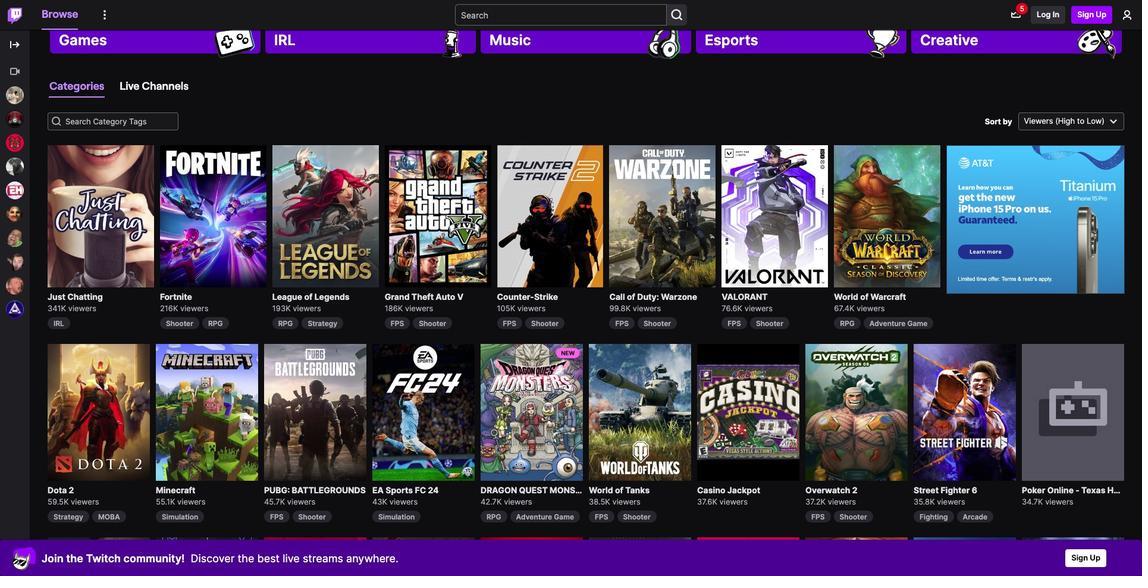 Task type: locate. For each thing, give the bounding box(es) containing it.
viewers inside world of warcraft 67.4k viewers
[[857, 303, 885, 313]]

viewers down valorant
[[745, 303, 773, 313]]

shooter
[[166, 319, 193, 328], [419, 319, 447, 328], [531, 319, 559, 328], [644, 319, 671, 328], [756, 319, 784, 328], [298, 512, 326, 521], [623, 512, 651, 521], [840, 512, 867, 521]]

43k
[[373, 497, 387, 506]]

rpg down 193k
[[278, 319, 293, 328]]

world up 67.4k
[[834, 291, 859, 302]]

viewers inside dota 2 59.5k viewers
[[71, 497, 99, 506]]

fps button down 37.2k
[[806, 511, 831, 523]]

fps down 45.7k
[[270, 512, 284, 521]]

fps down 38.5k
[[595, 512, 608, 521]]

0 horizontal spatial simulation button
[[156, 511, 204, 523]]

quest
[[519, 485, 548, 495]]

nickeh30 image
[[6, 182, 24, 199]]

2 up 37.2k viewers link
[[853, 485, 858, 495]]

fps down 99.8k on the right bottom of the page
[[616, 319, 629, 328]]

ea sports fc 24 cover image image
[[373, 344, 475, 481]]

viewers inside call of duty: warzone 99.8k viewers
[[633, 303, 661, 313]]

shooter button
[[160, 317, 199, 329], [413, 317, 452, 329], [526, 317, 565, 329], [638, 317, 677, 329], [750, 317, 790, 329], [293, 511, 332, 523], [617, 511, 657, 523], [834, 511, 873, 523]]

1 horizontal spatial strategy button
[[302, 317, 344, 329]]

216k
[[160, 303, 178, 313]]

shooter button down strike
[[526, 317, 565, 329]]

viewers down 'jackpot'
[[720, 497, 748, 506]]

irl
[[274, 31, 296, 49], [54, 319, 64, 328]]

sign
[[1078, 10, 1094, 19], [1072, 553, 1088, 563]]

the
[[66, 552, 83, 564], [238, 552, 254, 564]]

fps button for counter-
[[497, 317, 523, 329]]

0 vertical spatial adventure game
[[870, 319, 928, 328]]

call of duty: warzone link
[[610, 290, 716, 303]]

341k
[[48, 303, 66, 313]]

ea sports fc online cover image image
[[589, 537, 691, 576]]

overwatch 2 link
[[806, 484, 908, 496]]

0 vertical spatial strategy button
[[302, 317, 344, 329]]

viewers down sports
[[390, 497, 418, 506]]

1 horizontal spatial adventure game
[[870, 319, 928, 328]]

categories
[[49, 79, 104, 92]]

0 vertical spatial sign up
[[1078, 10, 1107, 19]]

irl down 341k
[[54, 319, 64, 328]]

sign up for top sign up button
[[1078, 10, 1107, 19]]

fps for call
[[616, 319, 629, 328]]

shooter down 76.6k viewers link
[[756, 319, 784, 328]]

the day before cover image image
[[48, 537, 150, 576]]

0 vertical spatial game
[[908, 319, 928, 328]]

2 simulation from the left
[[378, 512, 415, 521]]

viewers down the quest
[[504, 497, 532, 506]]

viewers down "fighter"
[[937, 497, 966, 506]]

poker online - texas holdem link
[[1022, 484, 1139, 496]]

strategy down league of legends 193k viewers at left bottom
[[308, 319, 338, 328]]

0 vertical spatial adventure game button
[[864, 317, 934, 329]]

shooter button for pubg: battlegrounds
[[293, 511, 332, 523]]

v
[[457, 291, 464, 302]]

the finals cover image image
[[697, 537, 800, 576]]

of inside league of legends 193k viewers
[[304, 291, 313, 302]]

world
[[834, 291, 859, 302], [589, 485, 613, 495]]

viewers
[[1024, 116, 1054, 126]]

fps button for pubg:
[[264, 511, 290, 523]]

world of warcraft cover image image
[[834, 145, 941, 287]]

shooter down overwatch 2 link
[[840, 512, 867, 521]]

just chatting 341k viewers
[[48, 291, 103, 313]]

simulation for 55.1k
[[162, 512, 198, 521]]

street fighter 6 cover image image
[[914, 344, 1016, 481]]

1 vertical spatial up
[[1090, 553, 1101, 563]]

call of duty: warzone cover image image
[[610, 145, 716, 287]]

viewers inside just chatting 341k viewers
[[68, 303, 96, 313]]

adventure down world of warcraft link
[[870, 319, 906, 328]]

2 inside the overwatch 2 37.2k viewers
[[853, 485, 858, 495]]

0 horizontal spatial 2
[[69, 485, 74, 495]]

dark
[[619, 485, 638, 495]]

shooter down call of duty: warzone 99.8k viewers
[[644, 319, 671, 328]]

league of legends 193k viewers
[[272, 291, 350, 313]]

rpg down 67.4k
[[840, 319, 855, 328]]

grand theft auto v 186k viewers
[[385, 291, 464, 313]]

fps button down 45.7k
[[264, 511, 290, 523]]

shooter button down "pubg: battlegrounds 45.7k viewers"
[[293, 511, 332, 523]]

0 horizontal spatial adventure
[[516, 512, 552, 521]]

fps button down 99.8k on the right bottom of the page
[[610, 317, 635, 329]]

adventure for monsters:
[[516, 512, 552, 521]]

tanks
[[626, 485, 650, 495]]

dragon quest monsters: the dark prince cover image image
[[481, 344, 583, 481]]

1 simulation from the left
[[162, 512, 198, 521]]

shooter down "pubg: battlegrounds 45.7k viewers"
[[298, 512, 326, 521]]

1 horizontal spatial adventure
[[870, 319, 906, 328]]

shooter for grand theft auto v
[[419, 319, 447, 328]]

rpg button down 67.4k
[[834, 317, 861, 329]]

valorant link
[[722, 290, 828, 303]]

grand theft auto v cover image image
[[385, 145, 491, 287]]

irl right games icon
[[274, 31, 296, 49]]

aztecross image
[[6, 301, 24, 318]]

adventure game button for warcraft
[[864, 317, 934, 329]]

world up 38.5k
[[589, 485, 613, 495]]

viewers down the overwatch
[[828, 497, 856, 506]]

street fighter 6 35.8k viewers
[[914, 485, 978, 506]]

of up 67.4k viewers link at the bottom right of page
[[861, 291, 869, 302]]

viewers down fortnite
[[180, 303, 209, 313]]

dragon quest monsters: the dark prince 42.7k viewers
[[481, 485, 666, 506]]

game for warcraft
[[908, 319, 928, 328]]

fps for grand
[[391, 319, 404, 328]]

2 inside dota 2 59.5k viewers
[[69, 485, 74, 495]]

fps down 105k
[[503, 319, 517, 328]]

of inside world of warcraft 67.4k viewers
[[861, 291, 869, 302]]

99.8k
[[610, 303, 631, 313]]

casino
[[697, 485, 726, 495]]

37.6k viewers link
[[697, 497, 748, 506]]

counter-strike link
[[497, 290, 604, 303]]

adventure game button down the quest
[[510, 511, 580, 523]]

strategy
[[308, 319, 338, 328], [54, 512, 83, 521]]

fps for counter-
[[503, 319, 517, 328]]

world inside world of warcraft 67.4k viewers
[[834, 291, 859, 302]]

of for legends
[[304, 291, 313, 302]]

dota
[[48, 485, 67, 495]]

1 horizontal spatial 2
[[853, 485, 858, 495]]

1 horizontal spatial game
[[908, 319, 928, 328]]

of inside call of duty: warzone 99.8k viewers
[[627, 291, 636, 302]]

simulation button down 43k viewers link
[[373, 511, 421, 523]]

sign up
[[1078, 10, 1107, 19], [1072, 553, 1101, 563]]

poker
[[1022, 485, 1046, 495]]

shooter button for world of tanks
[[617, 511, 657, 523]]

street
[[914, 485, 939, 495]]

prince
[[640, 485, 666, 495]]

strategy down 59.5k viewers link at the bottom of page
[[54, 512, 83, 521]]

fps button down 76.6k
[[722, 317, 747, 329]]

1 vertical spatial adventure
[[516, 512, 552, 521]]

of up 193k viewers link
[[304, 291, 313, 302]]

1 the from the left
[[66, 552, 83, 564]]

2 up 59.5k viewers link at the bottom of page
[[69, 485, 74, 495]]

fortnite cover image image
[[160, 145, 266, 287]]

coolcat image
[[12, 546, 36, 570]]

adventure down the quest
[[516, 512, 552, 521]]

fps down 37.2k
[[812, 512, 825, 521]]

shooter button down call of duty: warzone 99.8k viewers
[[638, 317, 677, 329]]

rpg for world of warcraft
[[840, 319, 855, 328]]

0 horizontal spatial simulation
[[162, 512, 198, 521]]

game down world of warcraft link
[[908, 319, 928, 328]]

1 vertical spatial adventure game
[[516, 512, 574, 521]]

sypherpk image
[[6, 134, 24, 152]]

rpg for league of legends
[[278, 319, 293, 328]]

shooter button for valorant
[[750, 317, 790, 329]]

world inside world of tanks 38.5k viewers
[[589, 485, 613, 495]]

viewers
[[68, 303, 96, 313], [180, 303, 209, 313], [293, 303, 321, 313], [405, 303, 433, 313], [518, 303, 546, 313], [633, 303, 661, 313], [745, 303, 773, 313], [857, 303, 885, 313], [71, 497, 99, 506], [177, 497, 206, 506], [287, 497, 316, 506], [390, 497, 418, 506], [504, 497, 532, 506], [613, 497, 641, 506], [720, 497, 748, 506], [828, 497, 856, 506], [937, 497, 966, 506], [1046, 497, 1074, 506]]

186k
[[385, 303, 403, 313]]

34.7k
[[1022, 497, 1043, 506]]

76.6k viewers link
[[722, 303, 773, 313]]

casino jackpot cover image image
[[697, 344, 800, 481]]

legends
[[315, 291, 350, 302]]

viewers inside fortnite 216k viewers
[[180, 303, 209, 313]]

rpg button down 42.7k
[[481, 511, 507, 523]]

jackpot
[[728, 485, 761, 495]]

street fighter 6 link
[[914, 484, 1016, 496]]

grand
[[385, 291, 410, 302]]

minecraft 55.1k viewers
[[156, 485, 206, 506]]

1 horizontal spatial strategy
[[308, 319, 338, 328]]

viewers down chatting
[[68, 303, 96, 313]]

viewers inside valorant 76.6k viewers
[[745, 303, 773, 313]]

strategy button down league of legends 193k viewers at left bottom
[[302, 317, 344, 329]]

1 horizontal spatial simulation
[[378, 512, 415, 521]]

strategy button down 59.5k viewers link at the bottom of page
[[48, 511, 89, 523]]

shooter button down overwatch 2 link
[[834, 511, 873, 523]]

fps button down 38.5k
[[589, 511, 614, 523]]

viewers down duty:
[[633, 303, 661, 313]]

game for monsters:
[[554, 512, 574, 521]]

shooter button for counter-strike
[[526, 317, 565, 329]]

0 horizontal spatial irl
[[54, 319, 64, 328]]

1 vertical spatial game
[[554, 512, 574, 521]]

1 simulation button from the left
[[156, 511, 204, 523]]

counter-
[[497, 291, 534, 302]]

simulation down 55.1k viewers link
[[162, 512, 198, 521]]

fps for overwatch
[[812, 512, 825, 521]]

fighting
[[920, 512, 948, 521]]

rpg button down fortnite link
[[202, 317, 229, 329]]

adventure game button
[[864, 317, 934, 329], [510, 511, 580, 523]]

low)
[[1087, 116, 1105, 126]]

viewers inside dragon quest monsters: the dark prince 42.7k viewers
[[504, 497, 532, 506]]

of up '38.5k viewers' link
[[615, 485, 624, 495]]

shooter down grand theft auto v 186k viewers
[[419, 319, 447, 328]]

hearthstone cover image image
[[806, 537, 908, 576]]

viewers inside league of legends 193k viewers
[[293, 303, 321, 313]]

viewers down 'dota 2' link
[[71, 497, 99, 506]]

(high
[[1056, 116, 1075, 126]]

twitch
[[86, 552, 121, 564]]

0 vertical spatial world
[[834, 291, 859, 302]]

fps button for grand
[[385, 317, 410, 329]]

1 vertical spatial strategy
[[54, 512, 83, 521]]

1 vertical spatial sign
[[1072, 553, 1088, 563]]

creative link
[[912, 21, 1122, 60]]

shooter button for overwatch 2
[[834, 511, 873, 523]]

just chatting cover image image
[[48, 145, 154, 287]]

55.1k
[[156, 497, 175, 506]]

viewers down strike
[[518, 303, 546, 313]]

tab list containing categories
[[48, 74, 1125, 98]]

38.5k
[[589, 497, 610, 506]]

warcraft
[[871, 291, 906, 302]]

0 horizontal spatial adventure game
[[516, 512, 574, 521]]

adventure game down warcraft
[[870, 319, 928, 328]]

0 vertical spatial strategy
[[308, 319, 338, 328]]

viewers down pubg: battlegrounds link
[[287, 497, 316, 506]]

fps button for call
[[610, 317, 635, 329]]

just
[[48, 291, 65, 302]]

None field
[[48, 113, 179, 130]]

1 vertical spatial world
[[589, 485, 613, 495]]

viewers down theft
[[405, 303, 433, 313]]

rpg button down 193k
[[272, 317, 299, 329]]

valorant 76.6k viewers
[[722, 291, 773, 313]]

game down dragon quest monsters: the dark prince 42.7k viewers
[[554, 512, 574, 521]]

poker online - texas holdem cover image image
[[1022, 344, 1125, 481]]

0 horizontal spatial adventure game button
[[510, 511, 580, 523]]

1 horizontal spatial the
[[238, 552, 254, 564]]

shooter down '38.5k viewers' link
[[623, 512, 651, 521]]

the right join
[[66, 552, 83, 564]]

simulation button down 55.1k viewers link
[[156, 511, 204, 523]]

sign up button
[[1072, 6, 1113, 24], [1066, 549, 1107, 567]]

world of warcraft 67.4k viewers
[[834, 291, 906, 313]]

viewers inside counter-strike 105k viewers
[[518, 303, 546, 313]]

0 horizontal spatial world
[[589, 485, 613, 495]]

new link
[[481, 344, 583, 481]]

0 vertical spatial adventure
[[870, 319, 906, 328]]

best
[[257, 552, 280, 564]]

of inside world of tanks 38.5k viewers
[[615, 485, 624, 495]]

minecraft
[[156, 485, 195, 495]]

simulation button
[[156, 511, 204, 523], [373, 511, 421, 523]]

0 horizontal spatial game
[[554, 512, 574, 521]]

shooter button down 76.6k viewers link
[[750, 317, 790, 329]]

1 vertical spatial adventure game button
[[510, 511, 580, 523]]

viewers down minecraft link
[[177, 497, 206, 506]]

apex legends cover image image
[[264, 537, 367, 576]]

path of exile cover image image
[[373, 537, 475, 576]]

viewers down online
[[1046, 497, 1074, 506]]

nmplol image
[[6, 229, 24, 247]]

categories link
[[49, 76, 111, 95]]

adventure game button down warcraft
[[864, 317, 934, 329]]

avatar: frontiers of pandora cover image image
[[914, 537, 1016, 576]]

fps button down 186k
[[385, 317, 410, 329]]

creative
[[921, 31, 979, 49]]

67.4k viewers link
[[834, 303, 885, 313]]

0 horizontal spatial strategy button
[[48, 511, 89, 523]]

shooter button down tanks
[[617, 511, 657, 523]]

online
[[1048, 485, 1074, 495]]

viewers down world of warcraft link
[[857, 303, 885, 313]]

adventure game for warcraft
[[870, 319, 928, 328]]

1 horizontal spatial adventure game button
[[864, 317, 934, 329]]

1 vertical spatial irl
[[54, 319, 64, 328]]

simulation button for sports
[[373, 511, 421, 523]]

of for warcraft
[[861, 291, 869, 302]]

shooter button down grand theft auto v 186k viewers
[[413, 317, 452, 329]]

1 2 from the left
[[69, 485, 74, 495]]

fps button down 105k
[[497, 317, 523, 329]]

2 simulation button from the left
[[373, 511, 421, 523]]

the left best
[[238, 552, 254, 564]]

viewers down league of legends link
[[293, 303, 321, 313]]

tab list
[[48, 74, 1125, 98]]

2 the from the left
[[238, 552, 254, 564]]

strike
[[534, 291, 558, 302]]

of up 99.8k viewers 'link' on the bottom of page
[[627, 291, 636, 302]]

viewers down dark
[[613, 497, 641, 506]]

fps down 186k
[[391, 319, 404, 328]]

1 horizontal spatial simulation button
[[373, 511, 421, 523]]

adventure game
[[870, 319, 928, 328], [516, 512, 574, 521]]

channels
[[142, 79, 189, 92]]

1 horizontal spatial world
[[834, 291, 859, 302]]

auto
[[436, 291, 456, 302]]

shooter down strike
[[531, 319, 559, 328]]

1 vertical spatial sign up
[[1072, 553, 1101, 563]]

simulation for sports
[[378, 512, 415, 521]]

pubg: battlegrounds 45.7k viewers
[[264, 485, 366, 506]]

0 vertical spatial up
[[1096, 10, 1107, 19]]

simulation down 43k viewers link
[[378, 512, 415, 521]]

adventure game down the quest
[[516, 512, 574, 521]]

viewers inside world of tanks 38.5k viewers
[[613, 497, 641, 506]]

0 horizontal spatial the
[[66, 552, 83, 564]]

fps down 76.6k
[[728, 319, 741, 328]]

35.8k viewers link
[[914, 497, 966, 506]]

0 horizontal spatial strategy
[[54, 512, 83, 521]]

rpg down 42.7k
[[487, 512, 501, 521]]

games icon image
[[214, 20, 255, 61]]

2 2 from the left
[[853, 485, 858, 495]]

67.4k
[[834, 303, 855, 313]]

Search Category Tags search field
[[48, 113, 179, 130]]

monsters:
[[550, 485, 600, 495]]

0 vertical spatial irl
[[274, 31, 296, 49]]

ea sports fc 24 link
[[373, 484, 475, 496]]

creative icon image
[[1078, 21, 1116, 60]]



Task type: vqa. For each thing, say whether or not it's contained in the screenshot.


Task type: describe. For each thing, give the bounding box(es) containing it.
valorant cover image image
[[722, 145, 828, 287]]

viewers (high to low)
[[1024, 116, 1105, 126]]

warzone
[[661, 291, 698, 302]]

lethal company cover image image
[[481, 537, 583, 576]]

38.5k viewers link
[[589, 497, 641, 506]]

186k viewers link
[[385, 303, 433, 313]]

shooter for valorant
[[756, 319, 784, 328]]

overwatch 2 cover image image
[[806, 344, 908, 481]]

341k viewers link
[[48, 303, 96, 313]]

-
[[1076, 485, 1080, 495]]

teamfight tactics cover image image
[[156, 537, 258, 576]]

minecraft cover image image
[[156, 344, 258, 481]]

music icon image
[[644, 20, 686, 61]]

browse link
[[42, 0, 78, 29]]

discover
[[191, 552, 235, 564]]

rpg down fortnite link
[[208, 319, 223, 328]]

adventure game button for monsters:
[[510, 511, 580, 523]]

fortnite link
[[160, 290, 266, 303]]

battlegrounds
[[292, 485, 366, 495]]

59.5k
[[48, 497, 69, 506]]

viewers (high to low) button
[[1019, 113, 1125, 130]]

esports icon image
[[865, 22, 901, 58]]

viewers inside "casino jackpot 37.6k viewers"
[[720, 497, 748, 506]]

browse
[[42, 7, 78, 20]]

fortnite
[[160, 291, 192, 302]]

recommended channels group
[[0, 60, 30, 321]]

rpg for dragon quest monsters: the dark prince
[[487, 512, 501, 521]]

world of tanks cover image image
[[589, 344, 691, 481]]

1 vertical spatial sign up button
[[1066, 549, 1107, 567]]

pubg: battlegrounds link
[[264, 484, 367, 496]]

irl inside button
[[54, 319, 64, 328]]

99.8k viewers link
[[610, 303, 661, 313]]

shooter for pubg: battlegrounds
[[298, 512, 326, 521]]

valorant
[[722, 291, 768, 302]]

37.2k viewers link
[[806, 497, 856, 506]]

the
[[602, 485, 617, 495]]

0 vertical spatial sign up button
[[1072, 6, 1113, 24]]

6
[[972, 485, 978, 495]]

fps for pubg:
[[270, 512, 284, 521]]

world of warcraft link
[[834, 290, 941, 303]]

adventure for warcraft
[[870, 319, 906, 328]]

59.5k viewers link
[[48, 497, 99, 506]]

music
[[490, 31, 531, 49]]

overwatch
[[806, 485, 851, 495]]

fps for world
[[595, 512, 608, 521]]

shooter for counter-strike
[[531, 319, 559, 328]]

anywhere.
[[346, 552, 399, 564]]

world of tanks link
[[589, 484, 691, 496]]

shooter for overwatch 2
[[840, 512, 867, 521]]

casino jackpot link
[[697, 484, 800, 496]]

shooter button for call of duty: warzone
[[638, 317, 677, 329]]

2 for overwatch 2
[[853, 485, 858, 495]]

45.7k
[[264, 497, 285, 506]]

simulation button for 55.1k
[[156, 511, 204, 523]]

games
[[59, 31, 107, 49]]

to
[[1078, 116, 1085, 126]]

log in button
[[1031, 6, 1066, 24]]

grand theft auto v link
[[385, 290, 491, 303]]

live
[[120, 79, 140, 92]]

37.6k
[[697, 497, 718, 506]]

fighting button
[[914, 511, 954, 523]]

42.7k viewers link
[[481, 497, 532, 506]]

poker online - texas holdem 34.7k viewers
[[1022, 485, 1139, 506]]

fortnite 216k viewers
[[160, 291, 209, 313]]

rpg button for dragon quest monsters: the dark prince
[[481, 511, 507, 523]]

shooter for world of tanks
[[623, 512, 651, 521]]

arcade
[[963, 512, 988, 521]]

1 vertical spatial strategy button
[[48, 511, 89, 523]]

overwatch 2 37.2k viewers
[[806, 485, 858, 506]]

rpg button for league of legends
[[272, 317, 299, 329]]

viewers inside the overwatch 2 37.2k viewers
[[828, 497, 856, 506]]

viewers inside the poker online - texas holdem 34.7k viewers
[[1046, 497, 1074, 506]]

esports
[[705, 31, 759, 49]]

viewers inside ea sports fc 24 43k viewers
[[390, 497, 418, 506]]

37.2k
[[806, 497, 826, 506]]

strategy for bottommost strategy button
[[54, 512, 83, 521]]

of for tanks
[[615, 485, 624, 495]]

viewers inside minecraft 55.1k viewers
[[177, 497, 206, 506]]

Search Input search field
[[455, 4, 667, 26]]

up for top sign up button
[[1096, 10, 1107, 19]]

viewers inside "pubg: battlegrounds 45.7k viewers"
[[287, 497, 316, 506]]

fps for valorant
[[728, 319, 741, 328]]

fps button for world
[[589, 511, 614, 523]]

holdem
[[1108, 485, 1139, 495]]

theft
[[412, 291, 434, 302]]

strategy for the rightmost strategy button
[[308, 319, 338, 328]]

pubg:
[[264, 485, 290, 495]]

24
[[428, 485, 439, 495]]

ninja image
[[6, 86, 24, 104]]

dragon
[[481, 485, 517, 495]]

shooter for call of duty: warzone
[[644, 319, 671, 328]]

league of legends cover image image
[[272, 145, 379, 287]]

league of legends link
[[272, 290, 379, 303]]

viewers inside street fighter 6 35.8k viewers
[[937, 497, 966, 506]]

jokerdtv image
[[6, 205, 24, 223]]

up for bottommost sign up button
[[1090, 553, 1101, 563]]

sports
[[386, 485, 413, 495]]

live
[[283, 552, 300, 564]]

pubg: battlegrounds cover image image
[[264, 344, 367, 481]]

counter-strike cover image image
[[497, 145, 604, 287]]

fc
[[415, 485, 426, 495]]

ea
[[373, 485, 384, 495]]

fps button for overwatch
[[806, 511, 831, 523]]

live channels link
[[113, 76, 195, 95]]

sort by
[[985, 116, 1013, 126]]

viewers inside grand theft auto v 186k viewers
[[405, 303, 433, 313]]

games link
[[50, 20, 261, 61]]

new
[[561, 350, 575, 357]]

fighter
[[941, 485, 970, 495]]

world of tanks 38.5k viewers
[[589, 485, 650, 506]]

2 for dota 2
[[69, 485, 74, 495]]

of for duty:
[[627, 291, 636, 302]]

ea sports fc 24 43k viewers
[[373, 485, 439, 506]]

shooter button down 216k viewers link
[[160, 317, 199, 329]]

adventure game for monsters:
[[516, 512, 574, 521]]

dota 2 cover image image
[[48, 344, 150, 481]]

dragon quest monsters: the dark prince link
[[481, 484, 666, 496]]

graycen image
[[6, 158, 24, 176]]

irl link
[[265, 22, 476, 58]]

rpg button for world of warcraft
[[834, 317, 861, 329]]

105k viewers link
[[497, 303, 546, 313]]

dead by daylight cover image image
[[1022, 537, 1125, 576]]

45.7k viewers link
[[264, 497, 316, 506]]

193k
[[272, 303, 291, 313]]

irl icon image
[[434, 22, 470, 58]]

elajjaz image
[[6, 253, 24, 271]]

community!
[[123, 552, 185, 564]]

league
[[272, 291, 302, 302]]

fps button for valorant
[[722, 317, 747, 329]]

cohhcarnage image
[[6, 110, 24, 128]]

shooter down 216k viewers link
[[166, 319, 193, 328]]

shooter button for grand theft auto v
[[413, 317, 452, 329]]

log in
[[1037, 10, 1060, 19]]

streams
[[303, 552, 343, 564]]

chatting
[[67, 291, 103, 302]]

world for world of warcraft
[[834, 291, 859, 302]]

1 horizontal spatial irl
[[274, 31, 296, 49]]

sort
[[985, 116, 1001, 126]]

0 vertical spatial sign
[[1078, 10, 1094, 19]]

sign up for bottommost sign up button
[[1072, 553, 1101, 563]]

quin69 image
[[6, 277, 24, 295]]

193k viewers link
[[272, 303, 321, 313]]

world for world of tanks
[[589, 485, 613, 495]]

55.1k viewers link
[[156, 497, 206, 506]]

irl button
[[48, 317, 70, 329]]

join the twitch community! discover the best live streams anywhere.
[[42, 552, 399, 564]]

texas
[[1082, 485, 1106, 495]]



